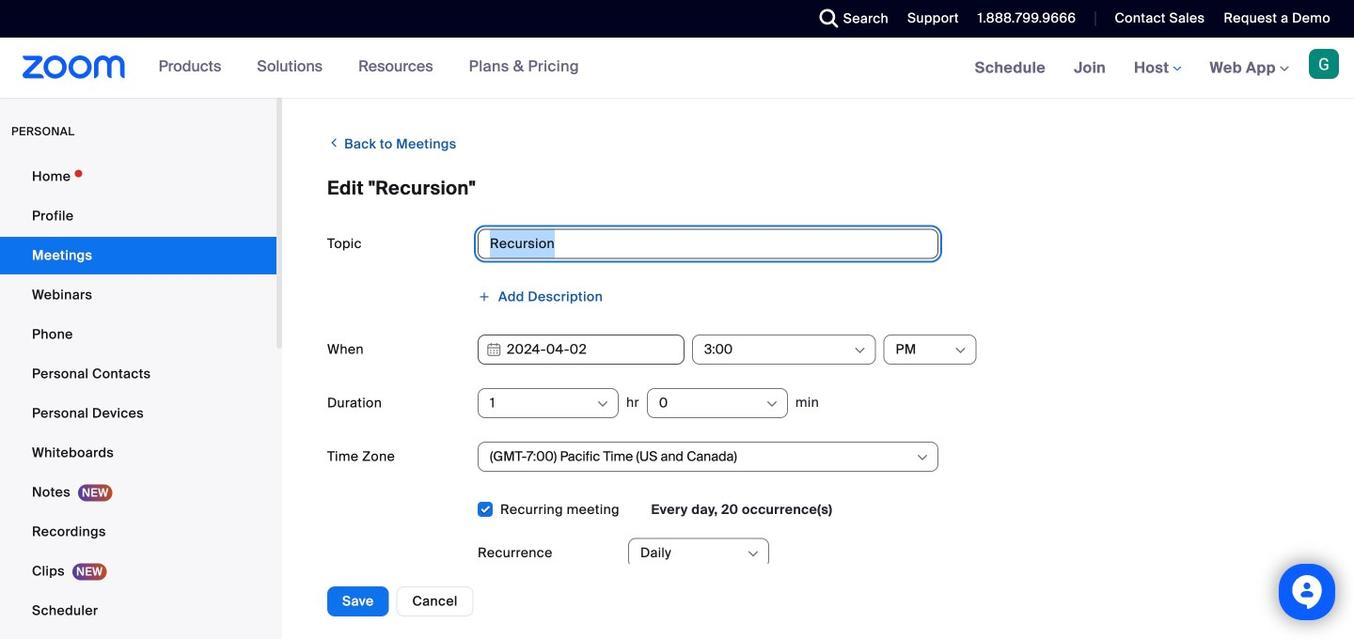 Task type: describe. For each thing, give the bounding box(es) containing it.
select start time text field
[[704, 336, 851, 364]]

meetings navigation
[[961, 38, 1354, 99]]

select time zone text field
[[490, 443, 914, 471]]

personal menu menu
[[0, 158, 276, 639]]

product information navigation
[[144, 38, 593, 98]]

1 vertical spatial show options image
[[746, 547, 761, 562]]

choose date text field
[[478, 335, 685, 365]]

profile picture image
[[1309, 49, 1339, 79]]

zoom logo image
[[23, 55, 126, 79]]



Task type: locate. For each thing, give the bounding box(es) containing it.
left image
[[327, 134, 341, 152]]

0 horizontal spatial show options image
[[595, 397, 610, 412]]

banner
[[0, 38, 1354, 99]]

add image
[[478, 290, 491, 303]]

show options image
[[595, 397, 610, 412], [746, 547, 761, 562]]

My Meeting text field
[[478, 229, 938, 259]]

show options image
[[764, 397, 779, 412]]

0 vertical spatial show options image
[[595, 397, 610, 412]]

1 horizontal spatial show options image
[[746, 547, 761, 562]]



